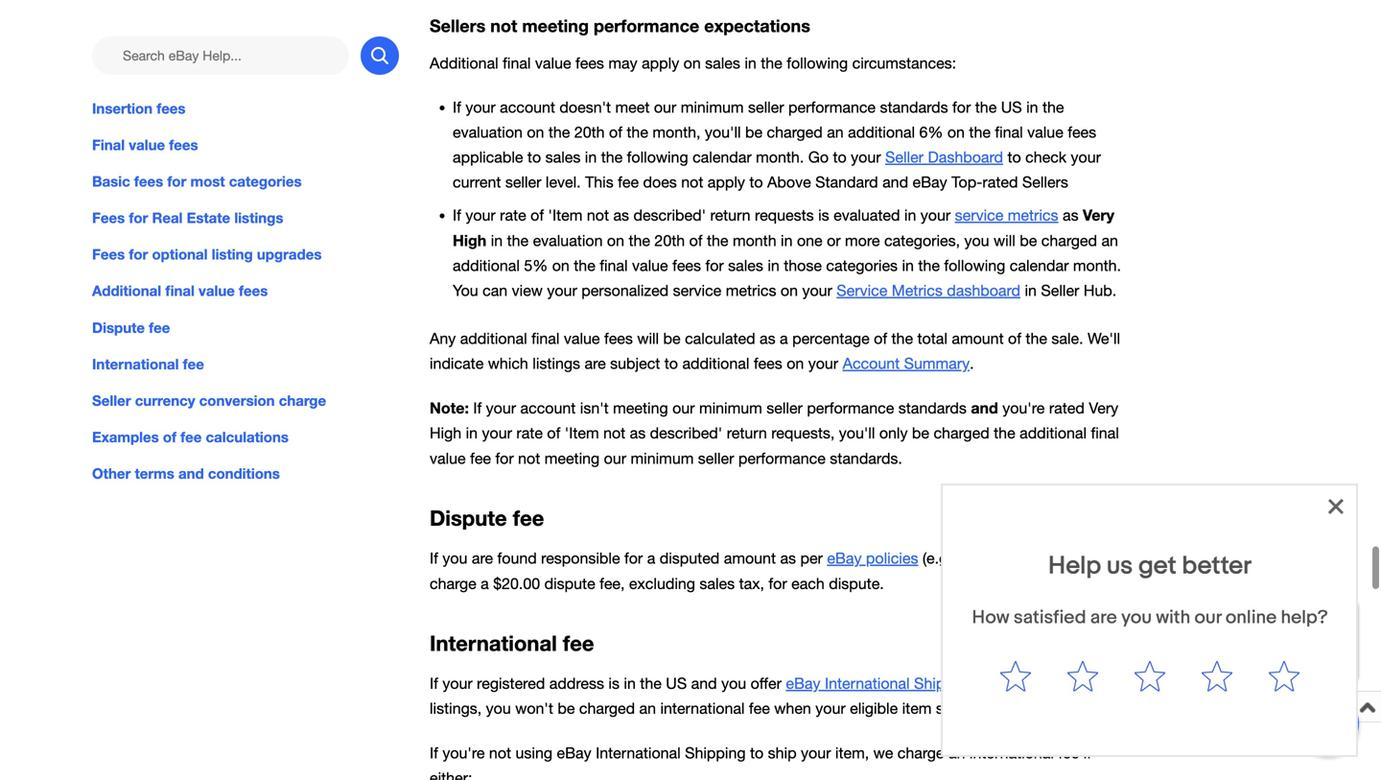 Task type: vqa. For each thing, say whether or not it's contained in the screenshot.
middle Brand New
no



Task type: locate. For each thing, give the bounding box(es) containing it.
performance inside you're rated very high in your rate of 'item not as described' return requests, you'll only be charged the additional final value fee for not meeting our minimum seller performance standards.
[[739, 449, 826, 467]]

final inside 'any additional final value fees will be calculated as a percentage of the total amount of the sale. we'll indicate which listings are subject to additional fees on your'
[[532, 330, 560, 347]]

ebay inside to check your current seller level. this fee does not apply to above standard and ebay top-rated sellers
[[913, 173, 948, 191]]

minimum down the calculated
[[699, 399, 763, 417]]

following down 'expectations'
[[787, 54, 848, 72]]

described' down the does in the top of the page
[[634, 206, 706, 224]]

0 vertical spatial or
[[827, 232, 841, 249]]

level.
[[546, 173, 581, 191]]

return up month
[[710, 206, 751, 224]]

and down examples of fee calculations
[[178, 465, 204, 482]]

fees down basic
[[92, 209, 125, 227]]

1 vertical spatial month.
[[1074, 257, 1122, 274]]

fee inside 'link'
[[181, 428, 202, 446]]

are left subject
[[585, 355, 606, 372]]

1 horizontal spatial charge
[[430, 575, 477, 592]]

0 vertical spatial service
[[955, 206, 1004, 224]]

0 horizontal spatial you'll
[[705, 123, 741, 141]]

additional
[[430, 54, 499, 72], [92, 282, 161, 300]]

service inside in the evaluation on the 20th of the month in one or more categories, you will be charged an additional 5% on the final value fees for sales in those categories in the following calendar month. you can view your personalized service metrics on your
[[673, 282, 722, 299]]

an down if your registered address is in the us and you offer ebay international shipping
[[640, 700, 656, 717]]

1 horizontal spatial international
[[970, 744, 1054, 762]]

in the evaluation on the 20th of the month in one or more categories, you will be charged an additional 5% on the final value fees for sales in those categories in the following calendar month. you can view your personalized service metrics on your
[[453, 232, 1122, 299]]

additional up can
[[453, 257, 520, 274]]

ebay up when
[[786, 675, 821, 692]]

1 horizontal spatial evaluation
[[533, 232, 603, 249]]

of inside in the evaluation on the 20th of the month in one or more categories, you will be charged an additional 5% on the final value fees for sales in those categories in the following calendar month. you can view your personalized service metrics on your
[[689, 232, 703, 249]]

ebay right using
[[557, 744, 592, 762]]

fees left optional
[[92, 246, 125, 263]]

high up you
[[453, 231, 487, 249]]

is up one
[[819, 206, 830, 224]]

a
[[780, 330, 788, 347], [647, 549, 656, 567], [481, 575, 489, 592]]

0 horizontal spatial seller
[[92, 392, 131, 409]]

1 vertical spatial calendar
[[1010, 257, 1069, 274]]

apply up "if your rate of 'item not as described' return requests is evaluated in your service metrics as"
[[708, 173, 745, 191]]

meeting inside note: if your account isn't meeting our minimum seller performance standards and
[[613, 399, 668, 417]]

additional inside 'if your account doesn't meet our minimum seller performance standards for the us in the evaluation on the 20th of the month, you'll be charged an additional 6% on the final value fees applicable to sales in the following calendar month. go to your'
[[848, 123, 915, 141]]

charge for (e.g., chargeback), we charge a $20.00 dispute fee, excluding sales tax, for each dispute.
[[430, 575, 477, 592]]

you
[[965, 232, 990, 249], [443, 549, 468, 567], [1207, 615, 1229, 630], [722, 675, 747, 692], [486, 700, 511, 717]]

1 horizontal spatial dispute
[[430, 505, 507, 530]]

in right the "address"
[[624, 675, 636, 692]]

eligible down ebay international shipping "link"
[[850, 700, 898, 717]]

value down fees for optional listing upgrades
[[199, 282, 235, 300]]

on inside 'any additional final value fees will be calculated as a percentage of the total amount of the sale. we'll indicate which listings are subject to additional fees on your'
[[787, 355, 804, 372]]

get the help you need from our automated assistant, or contact an agent. tooltip
[[1121, 613, 1303, 671]]

fee inside for your eligible listings, you won't be charged an international fee when your eligible item sells.
[[749, 700, 770, 717]]

1 horizontal spatial categories
[[827, 257, 898, 274]]

be inside for your eligible listings, you won't be charged an international fee when your eligible item sells.
[[558, 700, 575, 717]]

metrics inside in the evaluation on the 20th of the month in one or more categories, you will be charged an additional 5% on the final value fees for sales in those categories in the following calendar month. you can view your personalized service metrics on your
[[726, 282, 777, 299]]

final inside you're rated very high in your rate of 'item not as described' return requests, you'll only be charged the additional final value fee for not meeting our minimum seller performance standards.
[[1091, 424, 1120, 442]]

charge for seller currency conversion charge
[[279, 392, 326, 409]]

value down personalized
[[564, 330, 600, 347]]

seller up examples
[[92, 392, 131, 409]]

very high
[[453, 206, 1115, 249]]

1 horizontal spatial are
[[585, 355, 606, 372]]

the inside get the help you need from our automated assistant, or contact an agent.
[[1155, 615, 1174, 630]]

meeting down isn't
[[545, 449, 600, 467]]

dispute
[[545, 575, 596, 592]]

minimum inside 'if your account doesn't meet our minimum seller performance standards for the us in the evaluation on the 20th of the month, you'll be charged an additional 6% on the final value fees applicable to sales in the following calendar month. go to your'
[[681, 98, 744, 116]]

fee inside you're rated very high in your rate of 'item not as described' return requests, you'll only be charged the additional final value fee for not meeting our minimum seller performance standards.
[[470, 449, 491, 467]]

are inside 'any additional final value fees will be calculated as a percentage of the total amount of the sale. we'll indicate which listings are subject to additional fees on your'
[[585, 355, 606, 372]]

1 horizontal spatial month.
[[1074, 257, 1122, 274]]

will down the service metrics link
[[994, 232, 1016, 249]]

value down insertion fees
[[129, 136, 165, 154]]

0 vertical spatial account
[[500, 98, 556, 116]]

account summary link
[[843, 355, 970, 372]]

0 horizontal spatial is
[[609, 675, 620, 692]]

terms
[[135, 465, 174, 482]]

if inside 'if your account doesn't meet our minimum seller performance standards for the us in the evaluation on the 20th of the month, you'll be charged an additional 6% on the final value fees applicable to sales in the following calendar month. go to your'
[[453, 98, 461, 116]]

Search eBay Help... text field
[[92, 36, 349, 75]]

final
[[503, 54, 531, 72], [995, 123, 1024, 141], [600, 257, 628, 274], [165, 282, 195, 300], [532, 330, 560, 347], [1091, 424, 1120, 442]]

standards
[[880, 98, 949, 116], [899, 399, 967, 417]]

as down subject
[[630, 424, 646, 442]]

service metrics dashboard link
[[837, 282, 1021, 299]]

0 vertical spatial rated
[[983, 173, 1018, 191]]

amount up the tax,
[[724, 549, 776, 567]]

1 horizontal spatial shipping
[[914, 675, 975, 692]]

in left one
[[781, 232, 793, 249]]

sales
[[705, 54, 741, 72], [546, 148, 581, 166], [728, 257, 764, 274], [700, 575, 735, 592]]

a left percentage
[[780, 330, 788, 347]]

service
[[955, 206, 1004, 224], [673, 282, 722, 299]]

for inside fees for optional listing upgrades link
[[129, 246, 148, 263]]

in up metrics
[[902, 257, 914, 274]]

for inside basic fees for most categories link
[[167, 173, 186, 190]]

0 vertical spatial eligible
[[1037, 675, 1085, 692]]

you'll right "month," in the top of the page
[[705, 123, 741, 141]]

1 vertical spatial will
[[637, 330, 659, 347]]

you down registered
[[486, 700, 511, 717]]

an inside if you're not using ebay international shipping to ship your item, we charge an international fee if either:
[[949, 744, 966, 762]]

return down note: if your account isn't meeting our minimum seller performance standards and
[[727, 424, 767, 442]]

if for if you are found responsible for a disputed amount as per ebay policies
[[430, 549, 438, 567]]

charged
[[767, 123, 823, 141], [1042, 232, 1098, 249], [934, 424, 990, 442], [579, 700, 635, 717]]

5%
[[524, 257, 548, 274]]

international down if your registered address is in the us and you offer ebay international shipping
[[661, 700, 745, 717]]

0 vertical spatial listings
[[234, 209, 283, 227]]

meeting inside you're rated very high in your rate of 'item not as described' return requests, you'll only be charged the additional final value fee for not meeting our minimum seller performance standards.
[[545, 449, 600, 467]]

1 horizontal spatial additional
[[430, 54, 499, 72]]

seller inside to check your current seller level. this fee does not apply to above standard and ebay top-rated sellers
[[505, 173, 542, 191]]

or down from
[[1282, 634, 1294, 650]]

listings down basic fees for most categories link
[[234, 209, 283, 227]]

performance up go
[[789, 98, 876, 116]]

seller down note: if your account isn't meeting our minimum seller performance standards and
[[698, 449, 734, 467]]

international fee link
[[92, 353, 399, 375]]

charge left $20.00
[[430, 575, 477, 592]]

as right the calculated
[[760, 330, 776, 347]]

0 horizontal spatial calendar
[[693, 148, 752, 166]]

you down the service metrics link
[[965, 232, 990, 249]]

'item down isn't
[[565, 424, 599, 442]]

very up hub.
[[1083, 206, 1115, 224]]

rate down 'which'
[[517, 424, 543, 442]]

additional inside you're rated very high in your rate of 'item not as described' return requests, you'll only be charged the additional final value fee for not meeting our minimum seller performance standards.
[[1020, 424, 1087, 442]]

be inside 'any additional final value fees will be calculated as a percentage of the total amount of the sale. we'll indicate which listings are subject to additional fees on your'
[[664, 330, 681, 347]]

1 vertical spatial charge
[[430, 575, 477, 592]]

0 vertical spatial 20th
[[575, 123, 605, 141]]

1 horizontal spatial seller
[[886, 148, 924, 166]]

0 vertical spatial metrics
[[1008, 206, 1059, 224]]

0 horizontal spatial categories
[[229, 173, 302, 190]]

dispute fee down additional final value fees
[[92, 319, 170, 336]]

seller down 6%
[[886, 148, 924, 166]]

amount inside 'any additional final value fees will be calculated as a percentage of the total amount of the sale. we'll indicate which listings are subject to additional fees on your'
[[952, 330, 1004, 347]]

our down the calculated
[[673, 399, 695, 417]]

check
[[1026, 148, 1067, 166]]

1 vertical spatial international
[[970, 744, 1054, 762]]

be up to check your current seller level. this fee does not apply to above standard and ebay top-rated sellers
[[746, 123, 763, 141]]

1 horizontal spatial rated
[[1050, 399, 1085, 417]]

value
[[535, 54, 571, 72], [1028, 123, 1064, 141], [129, 136, 165, 154], [632, 257, 668, 274], [199, 282, 235, 300], [564, 330, 600, 347], [430, 449, 466, 467]]

month. up hub.
[[1074, 257, 1122, 274]]

optional
[[152, 246, 208, 263]]

policies
[[866, 549, 919, 567]]

1 vertical spatial following
[[627, 148, 689, 166]]

sales down month
[[728, 257, 764, 274]]

if you're not using ebay international shipping to ship your item, we charge an international fee if either:
[[430, 744, 1092, 780]]

insertion fees
[[92, 100, 186, 117]]

1 vertical spatial eligible
[[850, 700, 898, 717]]

additional final value fees
[[92, 282, 268, 300]]

0 vertical spatial dispute fee
[[92, 319, 170, 336]]

1 horizontal spatial will
[[994, 232, 1016, 249]]

1 horizontal spatial sellers
[[1023, 173, 1069, 191]]

'item down level. at the left
[[548, 206, 583, 224]]

as inside 'any additional final value fees will be calculated as a percentage of the total amount of the sale. we'll indicate which listings are subject to additional fees on your'
[[760, 330, 776, 347]]

our down isn't
[[604, 449, 627, 467]]

high down note:
[[430, 424, 462, 442]]

fees
[[576, 54, 604, 72], [157, 100, 186, 117], [1068, 123, 1097, 141], [169, 136, 198, 154], [134, 173, 163, 190], [673, 257, 701, 274], [239, 282, 268, 300], [604, 330, 633, 347], [754, 355, 783, 372]]

us inside 'if your account doesn't meet our minimum seller performance standards for the us in the evaluation on the 20th of the month, you'll be charged an additional 6% on the final value fees applicable to sales in the following calendar month. go to your'
[[1001, 98, 1022, 116]]

if down current
[[453, 206, 461, 224]]

are
[[585, 355, 606, 372], [472, 549, 493, 567]]

be right only
[[912, 424, 930, 442]]

seller left hub.
[[1041, 282, 1080, 299]]

1 vertical spatial amount
[[724, 549, 776, 567]]

0 vertical spatial charge
[[279, 392, 326, 409]]

2 vertical spatial seller
[[92, 392, 131, 409]]

eligible up if
[[1037, 675, 1085, 692]]

be inside you're rated very high in your rate of 'item not as described' return requests, you'll only be charged the additional final value fee for not meeting our minimum seller performance standards.
[[912, 424, 930, 442]]

0 vertical spatial apply
[[642, 54, 680, 72]]

additional for additional final value fees
[[92, 282, 161, 300]]

categories
[[229, 173, 302, 190], [827, 257, 898, 274]]

final
[[92, 136, 125, 154]]

requests
[[755, 206, 814, 224]]

are left the found at the left of page
[[472, 549, 493, 567]]

seller left level. at the left
[[505, 173, 542, 191]]

standards inside 'if your account doesn't meet our minimum seller performance standards for the us in the evaluation on the 20th of the month, you'll be charged an additional 6% on the final value fees applicable to sales in the following calendar month. go to your'
[[880, 98, 949, 116]]

fees for fees for real estate listings
[[92, 209, 125, 227]]

1 horizontal spatial a
[[647, 549, 656, 567]]

2 fees from the top
[[92, 246, 125, 263]]

for inside '(e.g., chargeback), we charge a $20.00 dispute fee, excluding sales tax, for each dispute.'
[[769, 575, 787, 592]]

2 vertical spatial following
[[944, 257, 1006, 274]]

or inside get the help you need from our automated assistant, or contact an agent.
[[1282, 634, 1294, 650]]

upgrades
[[257, 246, 322, 263]]

performance inside 'if your account doesn't meet our minimum seller performance standards for the us in the evaluation on the 20th of the month, you'll be charged an additional 6% on the final value fees applicable to sales in the following calendar month. go to your'
[[789, 98, 876, 116]]

0 horizontal spatial service
[[673, 282, 722, 299]]

1 vertical spatial dispute fee
[[430, 505, 544, 530]]

you left the found at the left of page
[[443, 549, 468, 567]]

1 vertical spatial we
[[874, 744, 894, 762]]

0 horizontal spatial eligible
[[850, 700, 898, 717]]

account summary .
[[843, 355, 974, 372]]

0 horizontal spatial or
[[827, 232, 841, 249]]

other terms and conditions
[[92, 465, 280, 482]]

standards down 'summary'
[[899, 399, 967, 417]]

other terms and conditions link
[[92, 463, 399, 484]]

service down 'top-'
[[955, 206, 1004, 224]]

be down the service metrics link
[[1020, 232, 1038, 249]]

international fee up registered
[[430, 630, 594, 656]]

basic fees for most categories link
[[92, 171, 399, 192]]

service metrics dashboard in seller hub.
[[837, 282, 1117, 299]]

excluding
[[629, 575, 696, 592]]

an inside in the evaluation on the 20th of the month in one or more categories, you will be charged an additional 5% on the final value fees for sales in those categories in the following calendar month. you can view your personalized service metrics on your
[[1102, 232, 1119, 249]]

if your rate of 'item not as described' return requests is evaluated in your service metrics as
[[453, 206, 1083, 224]]

high inside you're rated very high in your rate of 'item not as described' return requests, you'll only be charged the additional final value fee for not meeting our minimum seller performance standards.
[[430, 424, 462, 442]]

in down note:
[[466, 424, 478, 442]]

additional down the calculated
[[683, 355, 750, 372]]

20th inside 'if your account doesn't meet our minimum seller performance standards for the us in the evaluation on the 20th of the month, you'll be charged an additional 6% on the final value fees applicable to sales in the following calendar month. go to your'
[[575, 123, 605, 141]]

1 horizontal spatial is
[[819, 206, 830, 224]]

you'll
[[705, 123, 741, 141], [839, 424, 875, 442]]

if left the found at the left of page
[[430, 549, 438, 567]]

may
[[609, 54, 638, 72]]

be inside 'if your account doesn't meet our minimum seller performance standards for the us in the evaluation on the 20th of the month, you'll be charged an additional 6% on the final value fees applicable to sales in the following calendar month. go to your'
[[746, 123, 763, 141]]

1 vertical spatial rate
[[517, 424, 543, 442]]

seller up to check your current seller level. this fee does not apply to above standard and ebay top-rated sellers
[[748, 98, 784, 116]]

0 vertical spatial calendar
[[693, 148, 752, 166]]

address
[[550, 675, 604, 692]]

dispute
[[92, 319, 145, 336], [430, 505, 507, 530]]

0 horizontal spatial month.
[[756, 148, 804, 166]]

agent.
[[1227, 653, 1264, 669]]

evaluation inside 'if your account doesn't meet our minimum seller performance standards for the us in the evaluation on the 20th of the month, you'll be charged an additional 6% on the final value fees applicable to sales in the following calendar month. go to your'
[[453, 123, 523, 141]]

charged inside 'if your account doesn't meet our minimum seller performance standards for the us in the evaluation on the 20th of the month, you'll be charged an additional 6% on the final value fees applicable to sales in the following calendar month. go to your'
[[767, 123, 823, 141]]

value down note:
[[430, 449, 466, 467]]

account inside note: if your account isn't meeting our minimum seller performance standards and
[[521, 399, 576, 417]]

performance down account
[[807, 399, 895, 417]]

charge down item
[[898, 744, 945, 762]]

item,
[[836, 744, 869, 762]]

we right chargeback),
[[1054, 549, 1074, 567]]

meeting down subject
[[613, 399, 668, 417]]

1 vertical spatial fees
[[92, 246, 125, 263]]

rated down the sale. on the right of the page
[[1050, 399, 1085, 417]]

get
[[1130, 615, 1151, 630]]

2 vertical spatial charge
[[898, 744, 945, 762]]

to right go
[[833, 148, 847, 166]]

from
[[1266, 615, 1294, 630]]

responsible
[[541, 549, 620, 567]]

calendar inside 'if your account doesn't meet our minimum seller performance standards for the us in the evaluation on the 20th of the month, you'll be charged an additional 6% on the final value fees applicable to sales in the following calendar month. go to your'
[[693, 148, 752, 166]]

when
[[775, 700, 812, 717]]

charge
[[279, 392, 326, 409], [430, 575, 477, 592], [898, 744, 945, 762]]

2 vertical spatial meeting
[[545, 449, 600, 467]]

as
[[614, 206, 629, 224], [1063, 206, 1079, 224], [760, 330, 776, 347], [630, 424, 646, 442], [780, 549, 796, 567]]

0 vertical spatial us
[[1001, 98, 1022, 116]]

to inside 'any additional final value fees will be calculated as a percentage of the total amount of the sale. we'll indicate which listings are subject to additional fees on your'
[[665, 355, 678, 372]]

0 vertical spatial very
[[1083, 206, 1115, 224]]

1 horizontal spatial listings
[[533, 355, 581, 372]]

sellers not meeting performance expectations
[[430, 15, 811, 36]]

2 horizontal spatial following
[[944, 257, 1006, 274]]

is
[[819, 206, 830, 224], [609, 675, 620, 692]]

the
[[761, 54, 783, 72], [976, 98, 997, 116], [1043, 98, 1065, 116], [549, 123, 570, 141], [627, 123, 649, 141], [969, 123, 991, 141], [601, 148, 623, 166], [507, 232, 529, 249], [629, 232, 651, 249], [707, 232, 729, 249], [574, 257, 596, 274], [919, 257, 940, 274], [892, 330, 913, 347], [1026, 330, 1048, 347], [994, 424, 1016, 442], [1155, 615, 1174, 630], [640, 675, 662, 692]]

categories down final value fees link
[[229, 173, 302, 190]]

ebay up dispute.
[[827, 549, 862, 567]]

or
[[827, 232, 841, 249], [1282, 634, 1294, 650]]

fees for optional listing upgrades
[[92, 246, 322, 263]]

0 vertical spatial are
[[585, 355, 606, 372]]

service metrics link
[[955, 206, 1059, 224]]

1 horizontal spatial we
[[1054, 549, 1074, 567]]

you'll inside you're rated very high in your rate of 'item not as described' return requests, you'll only be charged the additional final value fee for not meeting our minimum seller performance standards.
[[839, 424, 875, 442]]

charge inside '(e.g., chargeback), we charge a $20.00 dispute fee, excluding sales tax, for each dispute.'
[[430, 575, 477, 592]]

to right subject
[[665, 355, 678, 372]]

0 horizontal spatial metrics
[[726, 282, 777, 299]]

value inside 'any additional final value fees will be calculated as a percentage of the total amount of the sale. we'll indicate which listings are subject to additional fees on your'
[[564, 330, 600, 347]]

categories up service at the right of the page
[[827, 257, 898, 274]]

shipping inside if you're not using ebay international shipping to ship your item, we charge an international fee if either:
[[685, 744, 746, 762]]

sales up level. at the left
[[546, 148, 581, 166]]

service up the calculated
[[673, 282, 722, 299]]

fees for real estate listings link
[[92, 207, 399, 229]]

seller
[[748, 98, 784, 116], [505, 173, 542, 191], [767, 399, 803, 417], [698, 449, 734, 467]]

charged right only
[[934, 424, 990, 442]]

minimum up "month," in the top of the page
[[681, 98, 744, 116]]

if for if your rate of 'item not as described' return requests is evaluated in your service metrics as
[[453, 206, 461, 224]]

1 horizontal spatial us
[[1001, 98, 1022, 116]]

help
[[1178, 615, 1204, 630]]

if inside note: if your account isn't meeting our minimum seller performance standards and
[[473, 399, 482, 417]]

month.
[[756, 148, 804, 166], [1074, 257, 1122, 274]]

0 horizontal spatial sellers
[[430, 15, 486, 36]]

0 vertical spatial you'll
[[705, 123, 741, 141]]

1 vertical spatial meeting
[[613, 399, 668, 417]]

1 vertical spatial account
[[521, 399, 576, 417]]

seller inside note: if your account isn't meeting our minimum seller performance standards and
[[767, 399, 803, 417]]

0 vertical spatial international fee
[[92, 355, 204, 373]]

your inside you're rated very high in your rate of 'item not as described' return requests, you'll only be charged the additional final value fee for not meeting our minimum seller performance standards.
[[482, 424, 512, 442]]

for inside for your eligible listings, you won't be charged an international fee when your eligible item sells.
[[980, 675, 998, 692]]

will
[[994, 232, 1016, 249], [637, 330, 659, 347]]

and up evaluated
[[883, 173, 909, 191]]

0 horizontal spatial you're
[[443, 744, 485, 762]]

or inside in the evaluation on the 20th of the month in one or more categories, you will be charged an additional 5% on the final value fees for sales in those categories in the following calendar month. you can view your personalized service metrics on your
[[827, 232, 841, 249]]

a up excluding
[[647, 549, 656, 567]]

minimum inside you're rated very high in your rate of 'item not as described' return requests, you'll only be charged the additional final value fee for not meeting our minimum seller performance standards.
[[631, 449, 694, 467]]

1 vertical spatial 'item
[[565, 424, 599, 442]]

0 vertical spatial high
[[453, 231, 487, 249]]

meeting
[[522, 15, 589, 36], [613, 399, 668, 417], [545, 449, 600, 467]]

0 vertical spatial following
[[787, 54, 848, 72]]

in up can
[[491, 232, 503, 249]]

additional up 'which'
[[460, 330, 527, 347]]

listings right 'which'
[[533, 355, 581, 372]]

seller for seller dashboard
[[886, 148, 924, 166]]

0 vertical spatial evaluation
[[453, 123, 523, 141]]

0 horizontal spatial evaluation
[[453, 123, 523, 141]]

0 horizontal spatial are
[[472, 549, 493, 567]]

value up check
[[1028, 123, 1064, 141]]

1 fees from the top
[[92, 209, 125, 227]]

0 vertical spatial additional
[[430, 54, 499, 72]]

very inside very high
[[1083, 206, 1115, 224]]

your inside if you're not using ebay international shipping to ship your item, we charge an international fee if either:
[[801, 744, 831, 762]]

1 vertical spatial categories
[[827, 257, 898, 274]]

fees inside fees for optional listing upgrades link
[[92, 246, 125, 263]]

0 horizontal spatial we
[[874, 744, 894, 762]]

an up go
[[827, 123, 844, 141]]

1 horizontal spatial or
[[1282, 634, 1294, 650]]

1 vertical spatial metrics
[[726, 282, 777, 299]]

for inside in the evaluation on the 20th of the month in one or more categories, you will be charged an additional 5% on the final value fees for sales in those categories in the following calendar month. you can view your personalized service metrics on your
[[706, 257, 724, 274]]

1 horizontal spatial 20th
[[655, 232, 685, 249]]

a inside 'any additional final value fees will be calculated as a percentage of the total amount of the sale. we'll indicate which listings are subject to additional fees on your'
[[780, 330, 788, 347]]

1 vertical spatial us
[[666, 675, 687, 692]]

1 vertical spatial very
[[1089, 399, 1119, 417]]

very inside you're rated very high in your rate of 'item not as described' return requests, you'll only be charged the additional final value fee for not meeting our minimum seller performance standards.
[[1089, 399, 1119, 417]]

an inside get the help you need from our automated assistant, or contact an agent.
[[1208, 653, 1223, 669]]

0 vertical spatial 'item
[[548, 206, 583, 224]]

sales inside in the evaluation on the 20th of the month in one or more categories, you will be charged an additional 5% on the final value fees for sales in those categories in the following calendar month. you can view your personalized service metrics on your
[[728, 257, 764, 274]]

1 vertical spatial you're
[[443, 744, 485, 762]]

1 horizontal spatial apply
[[708, 173, 745, 191]]

metrics
[[1008, 206, 1059, 224], [726, 282, 777, 299]]

standards.
[[830, 449, 903, 467]]

for
[[953, 98, 971, 116], [167, 173, 186, 190], [129, 209, 148, 227], [129, 246, 148, 263], [706, 257, 724, 274], [496, 449, 514, 467], [625, 549, 643, 567], [769, 575, 787, 592], [980, 675, 998, 692]]

0 horizontal spatial amount
[[724, 549, 776, 567]]

0 horizontal spatial will
[[637, 330, 659, 347]]

following up the does in the top of the page
[[627, 148, 689, 166]]

calendar down the service metrics link
[[1010, 257, 1069, 274]]

following inside 'if your account doesn't meet our minimum seller performance standards for the us in the evaluation on the 20th of the month, you'll be charged an additional 6% on the final value fees applicable to sales in the following calendar month. go to your'
[[627, 148, 689, 166]]

2 vertical spatial a
[[481, 575, 489, 592]]

0 horizontal spatial rated
[[983, 173, 1018, 191]]

1 horizontal spatial you're
[[1003, 399, 1045, 417]]

if
[[453, 98, 461, 116], [453, 206, 461, 224], [473, 399, 482, 417], [430, 549, 438, 567], [430, 675, 438, 692], [430, 744, 438, 762]]

rated inside to check your current seller level. this fee does not apply to above standard and ebay top-rated sellers
[[983, 173, 1018, 191]]

seller
[[886, 148, 924, 166], [1041, 282, 1080, 299], [92, 392, 131, 409]]

if for if your account doesn't meet our minimum seller performance standards for the us in the evaluation on the 20th of the month, you'll be charged an additional 6% on the final value fees applicable to sales in the following calendar month. go to your
[[453, 98, 461, 116]]

evaluation up 5%
[[533, 232, 603, 249]]

to
[[528, 148, 541, 166], [833, 148, 847, 166], [1008, 148, 1022, 166], [750, 173, 763, 191], [665, 355, 678, 372], [750, 744, 764, 762]]

month. up above
[[756, 148, 804, 166]]

0 horizontal spatial additional
[[92, 282, 161, 300]]

minimum
[[681, 98, 744, 116], [699, 399, 763, 417], [631, 449, 694, 467]]

an down sells.
[[949, 744, 966, 762]]

you inside get the help you need from our automated assistant, or contact an agent.
[[1207, 615, 1229, 630]]

20th down the does in the top of the page
[[655, 232, 685, 249]]

an left the agent.
[[1208, 653, 1223, 669]]

0 horizontal spatial charge
[[279, 392, 326, 409]]

circumstances:
[[853, 54, 957, 72]]

rate
[[500, 206, 527, 224], [517, 424, 543, 442]]

you're
[[1003, 399, 1045, 417], [443, 744, 485, 762]]

sales inside 'if your account doesn't meet our minimum seller performance standards for the us in the evaluation on the 20th of the month, you'll be charged an additional 6% on the final value fees applicable to sales in the following calendar month. go to your'
[[546, 148, 581, 166]]

examples of fee calculations
[[92, 428, 289, 446]]

ebay
[[913, 173, 948, 191], [827, 549, 862, 567], [786, 675, 821, 692], [557, 744, 592, 762]]

on
[[684, 54, 701, 72], [527, 123, 544, 141], [948, 123, 965, 141], [607, 232, 625, 249], [552, 257, 570, 274], [781, 282, 798, 299], [787, 355, 804, 372]]

2 horizontal spatial charge
[[898, 744, 945, 762]]

evaluation inside in the evaluation on the 20th of the month in one or more categories, you will be charged an additional 5% on the final value fees for sales in those categories in the following calendar month. you can view your personalized service metrics on your
[[533, 232, 603, 249]]



Task type: describe. For each thing, give the bounding box(es) containing it.
ebay inside if you're not using ebay international shipping to ship your item, we charge an international fee if either:
[[557, 744, 592, 762]]

sellers inside to check your current seller level. this fee does not apply to above standard and ebay top-rated sellers
[[1023, 173, 1069, 191]]

0 vertical spatial categories
[[229, 173, 302, 190]]

one
[[797, 232, 823, 249]]

won't
[[515, 700, 554, 717]]

0 horizontal spatial dispute
[[92, 319, 145, 336]]

we'll
[[1088, 330, 1121, 347]]

any
[[430, 330, 456, 347]]

and left offer
[[691, 675, 717, 692]]

standards inside note: if your account isn't meeting our minimum seller performance standards and
[[899, 399, 967, 417]]

for inside you're rated very high in your rate of 'item not as described' return requests, you'll only be charged the additional final value fee for not meeting our minimum seller performance standards.
[[496, 449, 514, 467]]

we inside '(e.g., chargeback), we charge a $20.00 dispute fee, excluding sales tax, for each dispute.'
[[1054, 549, 1074, 567]]

seller inside you're rated very high in your rate of 'item not as described' return requests, you'll only be charged the additional final value fee for not meeting our minimum seller performance standards.
[[698, 449, 734, 467]]

if for if you're not using ebay international shipping to ship your item, we charge an international fee if either:
[[430, 744, 438, 762]]

charged inside for your eligible listings, you won't be charged an international fee when your eligible item sells.
[[579, 700, 635, 717]]

other
[[92, 465, 131, 482]]

(e.g.,
[[923, 549, 957, 567]]

final value fees
[[92, 136, 198, 154]]

as inside you're rated very high in your rate of 'item not as described' return requests, you'll only be charged the additional final value fee for not meeting our minimum seller performance standards.
[[630, 424, 646, 442]]

described' inside you're rated very high in your rate of 'item not as described' return requests, you'll only be charged the additional final value fee for not meeting our minimum seller performance standards.
[[650, 424, 723, 442]]

1 horizontal spatial service
[[955, 206, 1004, 224]]

percentage
[[793, 330, 870, 347]]

fee,
[[600, 575, 625, 592]]

1 horizontal spatial eligible
[[1037, 675, 1085, 692]]

and down "."
[[971, 399, 999, 417]]

chargeback),
[[961, 549, 1050, 567]]

to check your current seller level. this fee does not apply to above standard and ebay top-rated sellers
[[453, 148, 1101, 191]]

value inside you're rated very high in your rate of 'item not as described' return requests, you'll only be charged the additional final value fee for not meeting our minimum seller performance standards.
[[430, 449, 466, 467]]

rated inside you're rated very high in your rate of 'item not as described' return requests, you'll only be charged the additional final value fee for not meeting our minimum seller performance standards.
[[1050, 399, 1085, 417]]

performance up may
[[594, 15, 700, 36]]

listing
[[212, 246, 253, 263]]

account inside 'if your account doesn't meet our minimum seller performance standards for the us in the evaluation on the 20th of the month, you'll be charged an additional 6% on the final value fees applicable to sales in the following calendar month. go to your'
[[500, 98, 556, 116]]

international up item
[[825, 675, 910, 692]]

value up doesn't
[[535, 54, 571, 72]]

your inside note: if your account isn't meeting our minimum seller performance standards and
[[486, 399, 516, 417]]

either:
[[430, 769, 473, 780]]

you're inside if you're not using ebay international shipping to ship your item, we charge an international fee if either:
[[443, 744, 485, 762]]

of inside 'link'
[[163, 428, 177, 446]]

0 horizontal spatial us
[[666, 675, 687, 692]]

if
[[1084, 744, 1092, 762]]

of inside 'if your account doesn't meet our minimum seller performance standards for the us in the evaluation on the 20th of the month, you'll be charged an additional 6% on the final value fees applicable to sales in the following calendar month. go to your'
[[609, 123, 623, 141]]

note:
[[430, 399, 469, 417]]

more
[[845, 232, 880, 249]]

month. inside in the evaluation on the 20th of the month in one or more categories, you will be charged an additional 5% on the final value fees for sales in those categories in the following calendar month. you can view your personalized service metrics on your
[[1074, 257, 1122, 274]]

0 vertical spatial return
[[710, 206, 751, 224]]

you left offer
[[722, 675, 747, 692]]

0 vertical spatial rate
[[500, 206, 527, 224]]

calculated
[[685, 330, 756, 347]]

listings,
[[430, 700, 482, 717]]

you'll inside 'if your account doesn't meet our minimum seller performance standards for the us in the evaluation on the 20th of the month, you'll be charged an additional 6% on the final value fees applicable to sales in the following calendar month. go to your'
[[705, 123, 741, 141]]

seller dashboard link
[[886, 148, 1004, 166]]

if your registered address is in the us and you offer ebay international shipping
[[430, 675, 975, 692]]

fees inside 'if your account doesn't meet our minimum seller performance standards for the us in the evaluation on the 20th of the month, you'll be charged an additional 6% on the final value fees applicable to sales in the following calendar month. go to your'
[[1068, 123, 1097, 141]]

sells.
[[936, 700, 971, 717]]

will inside 'any additional final value fees will be calculated as a percentage of the total amount of the sale. we'll indicate which listings are subject to additional fees on your'
[[637, 330, 659, 347]]

standard
[[816, 173, 879, 191]]

this
[[585, 173, 614, 191]]

calendar inside in the evaluation on the 20th of the month in one or more categories, you will be charged an additional 5% on the final value fees for sales in those categories in the following calendar month. you can view your personalized service metrics on your
[[1010, 257, 1069, 274]]

current
[[453, 173, 501, 191]]

you're inside you're rated very high in your rate of 'item not as described' return requests, you'll only be charged the additional final value fee for not meeting our minimum seller performance standards.
[[1003, 399, 1045, 417]]

most
[[190, 173, 225, 190]]

seller currency conversion charge
[[92, 392, 326, 409]]

only
[[880, 424, 908, 442]]

month
[[733, 232, 777, 249]]

registered
[[477, 675, 545, 692]]

fee inside if you're not using ebay international shipping to ship your item, we charge an international fee if either:
[[1059, 744, 1080, 762]]

seller dashboard
[[886, 148, 1004, 166]]

listings inside 'any additional final value fees will be calculated as a percentage of the total amount of the sale. we'll indicate which listings are subject to additional fees on your'
[[533, 355, 581, 372]]

as down the this
[[614, 206, 629, 224]]

note: if your account isn't meeting our minimum seller performance standards and
[[430, 399, 999, 417]]

categories inside in the evaluation on the 20th of the month in one or more categories, you will be charged an additional 5% on the final value fees for sales in those categories in the following calendar month. you can view your personalized service metrics on your
[[827, 257, 898, 274]]

our inside note: if your account isn't meeting our minimum seller performance standards and
[[673, 399, 695, 417]]

1 vertical spatial dispute
[[430, 505, 507, 530]]

20th inside in the evaluation on the 20th of the month in one or more categories, you will be charged an additional 5% on the final value fees for sales in those categories in the following calendar month. you can view your personalized service metrics on your
[[655, 232, 685, 249]]

automated
[[1153, 634, 1217, 650]]

dashboard
[[947, 282, 1021, 299]]

charge inside if you're not using ebay international shipping to ship your item, we charge an international fee if either:
[[898, 744, 945, 762]]

not inside to check your current seller level. this fee does not apply to above standard and ebay top-rated sellers
[[681, 173, 704, 191]]

additional final value fees may apply on sales in the following circumstances:
[[430, 54, 957, 72]]

contact
[[1159, 653, 1205, 669]]

performance inside note: if your account isn't meeting our minimum seller performance standards and
[[807, 399, 895, 417]]

0 vertical spatial described'
[[634, 206, 706, 224]]

additional for additional final value fees may apply on sales in the following circumstances:
[[430, 54, 499, 72]]

0 vertical spatial shipping
[[914, 675, 975, 692]]

to left above
[[750, 173, 763, 191]]

disputed
[[660, 549, 720, 567]]

seller for seller currency conversion charge
[[92, 392, 131, 409]]

our inside 'if your account doesn't meet our minimum seller performance standards for the us in the evaluation on the 20th of the month, you'll be charged an additional 6% on the final value fees applicable to sales in the following calendar month. go to your'
[[654, 98, 677, 116]]

2 horizontal spatial seller
[[1041, 282, 1080, 299]]

fees inside in the evaluation on the 20th of the month in one or more categories, you will be charged an additional 5% on the final value fees for sales in those categories in the following calendar month. you can view your personalized service metrics on your
[[673, 257, 701, 274]]

international up registered
[[430, 630, 557, 656]]

(e.g., chargeback), we charge a $20.00 dispute fee, excluding sales tax, for each dispute.
[[430, 549, 1074, 592]]

examples
[[92, 428, 159, 446]]

our inside you're rated very high in your rate of 'item not as described' return requests, you'll only be charged the additional final value fee for not meeting our minimum seller performance standards.
[[604, 449, 627, 467]]

found
[[498, 549, 537, 567]]

for inside 'if your account doesn't meet our minimum seller performance standards for the us in the evaluation on the 20th of the month, you'll be charged an additional 6% on the final value fees applicable to sales in the following calendar month. go to your'
[[953, 98, 971, 116]]

the inside you're rated very high in your rate of 'item not as described' return requests, you'll only be charged the additional final value fee for not meeting our minimum seller performance standards.
[[994, 424, 1016, 442]]

.
[[970, 355, 974, 372]]

you're rated very high in your rate of 'item not as described' return requests, you'll only be charged the additional final value fee for not meeting our minimum seller performance standards.
[[430, 399, 1120, 467]]

0 vertical spatial meeting
[[522, 15, 589, 36]]

any additional final value fees will be calculated as a percentage of the total amount of the sale. we'll indicate which listings are subject to additional fees on your
[[430, 330, 1121, 372]]

get the help you need from our automated assistant, or contact an agent.
[[1129, 615, 1294, 669]]

above
[[768, 173, 811, 191]]

international inside if you're not using ebay international shipping to ship your item, we charge an international fee if either:
[[596, 744, 681, 762]]

following inside in the evaluation on the 20th of the month in one or more categories, you will be charged an additional 5% on the final value fees for sales in those categories in the following calendar month. you can view your personalized service metrics on your
[[944, 257, 1006, 274]]

your inside to check your current seller level. this fee does not apply to above standard and ebay top-rated sellers
[[1071, 148, 1101, 166]]

as down check
[[1063, 206, 1079, 224]]

1 horizontal spatial dispute fee
[[430, 505, 544, 530]]

requests,
[[772, 424, 835, 442]]

if for if your registered address is in the us and you offer ebay international shipping
[[430, 675, 438, 692]]

month. inside 'if your account doesn't meet our minimum seller performance standards for the us in the evaluation on the 20th of the month, you'll be charged an additional 6% on the final value fees applicable to sales in the following calendar month. go to your'
[[756, 148, 804, 166]]

hub.
[[1084, 282, 1117, 299]]

using
[[516, 744, 553, 762]]

to right applicable
[[528, 148, 541, 166]]

conversion
[[199, 392, 275, 409]]

1 horizontal spatial following
[[787, 54, 848, 72]]

basic
[[92, 173, 130, 190]]

seller inside 'if your account doesn't meet our minimum seller performance standards for the us in the evaluation on the 20th of the month, you'll be charged an additional 6% on the final value fees applicable to sales in the following calendar month. go to your'
[[748, 98, 784, 116]]

in down 'expectations'
[[745, 54, 757, 72]]

assistant,
[[1221, 634, 1278, 650]]

an inside for your eligible listings, you won't be charged an international fee when your eligible item sells.
[[640, 700, 656, 717]]

minimum inside note: if your account isn't meeting our minimum seller performance standards and
[[699, 399, 763, 417]]

categories,
[[885, 232, 961, 249]]

1 horizontal spatial metrics
[[1008, 206, 1059, 224]]

per
[[801, 549, 823, 567]]

if you are found responsible for a disputed amount as per ebay policies
[[430, 549, 919, 567]]

value inside 'if your account doesn't meet our minimum seller performance standards for the us in the evaluation on the 20th of the month, you'll be charged an additional 6% on the final value fees applicable to sales in the following calendar month. go to your'
[[1028, 123, 1064, 141]]

you inside in the evaluation on the 20th of the month in one or more categories, you will be charged an additional 5% on the final value fees for sales in those categories in the following calendar month. you can view your personalized service metrics on your
[[965, 232, 990, 249]]

an inside 'if your account doesn't meet our minimum seller performance standards for the us in the evaluation on the 20th of the month, you'll be charged an additional 6% on the final value fees applicable to sales in the following calendar month. go to your'
[[827, 123, 844, 141]]

which
[[488, 355, 529, 372]]

charged inside you're rated very high in your rate of 'item not as described' return requests, you'll only be charged the additional final value fee for not meeting our minimum seller performance standards.
[[934, 424, 990, 442]]

those
[[784, 257, 822, 274]]

top-
[[952, 173, 983, 191]]

each
[[792, 575, 825, 592]]

rate inside you're rated very high in your rate of 'item not as described' return requests, you'll only be charged the additional final value fee for not meeting our minimum seller performance standards.
[[517, 424, 543, 442]]

view
[[512, 282, 543, 299]]

fees for fees for optional listing upgrades
[[92, 246, 125, 263]]

to left check
[[1008, 148, 1022, 166]]

does
[[643, 173, 677, 191]]

subject
[[610, 355, 660, 372]]

international inside if you're not using ebay international shipping to ship your item, we charge an international fee if either:
[[970, 744, 1054, 762]]

international up the currency
[[92, 355, 179, 373]]

0 vertical spatial sellers
[[430, 15, 486, 36]]

summary
[[904, 355, 970, 372]]

and inside to check your current seller level. this fee does not apply to above standard and ebay top-rated sellers
[[883, 173, 909, 191]]

as left 'per'
[[780, 549, 796, 567]]

ebay policies link
[[827, 549, 919, 567]]

expectations
[[705, 15, 811, 36]]

be inside in the evaluation on the 20th of the month in one or more categories, you will be charged an additional 5% on the final value fees for sales in those categories in the following calendar month. you can view your personalized service metrics on your
[[1020, 232, 1038, 249]]

in up 'categories,'
[[905, 206, 917, 224]]

in up check
[[1027, 98, 1039, 116]]

examples of fee calculations link
[[92, 426, 399, 448]]

not inside if you're not using ebay international shipping to ship your item, we charge an international fee if either:
[[489, 744, 511, 762]]

final inside in the evaluation on the 20th of the month in one or more categories, you will be charged an additional 5% on the final value fees for sales in those categories in the following calendar month. you can view your personalized service metrics on your
[[600, 257, 628, 274]]

doesn't
[[560, 98, 611, 116]]

will inside in the evaluation on the 20th of the month in one or more categories, you will be charged an additional 5% on the final value fees for sales in those categories in the following calendar month. you can view your personalized service metrics on your
[[994, 232, 1016, 249]]

in inside you're rated very high in your rate of 'item not as described' return requests, you'll only be charged the additional final value fee for not meeting our minimum seller performance standards.
[[466, 424, 478, 442]]

1 vertical spatial a
[[647, 549, 656, 567]]

'item inside you're rated very high in your rate of 'item not as described' return requests, you'll only be charged the additional final value fee for not meeting our minimum seller performance standards.
[[565, 424, 599, 442]]

fees for optional listing upgrades link
[[92, 244, 399, 265]]

personalized
[[582, 282, 669, 299]]

6%
[[920, 123, 944, 141]]

fee inside to check your current seller level. this fee does not apply to above standard and ebay top-rated sellers
[[618, 173, 639, 191]]

tax,
[[739, 575, 765, 592]]

seller currency conversion charge link
[[92, 390, 399, 411]]

in up the this
[[585, 148, 597, 166]]

to inside if you're not using ebay international shipping to ship your item, we charge an international fee if either:
[[750, 744, 764, 762]]

in left those
[[768, 257, 780, 274]]

applicable
[[453, 148, 523, 166]]

additional final value fees link
[[92, 280, 399, 302]]

sales inside '(e.g., chargeback), we charge a $20.00 dispute fee, excluding sales tax, for each dispute.'
[[700, 575, 735, 592]]

0 vertical spatial is
[[819, 206, 830, 224]]

item
[[903, 700, 932, 717]]

meet
[[616, 98, 650, 116]]

sales down 'expectations'
[[705, 54, 741, 72]]

ship
[[768, 744, 797, 762]]

additional inside in the evaluation on the 20th of the month in one or more categories, you will be charged an additional 5% on the final value fees for sales in those categories in the following calendar month. you can view your personalized service metrics on your
[[453, 257, 520, 274]]

charged inside in the evaluation on the 20th of the month in one or more categories, you will be charged an additional 5% on the final value fees for sales in those categories in the following calendar month. you can view your personalized service metrics on your
[[1042, 232, 1098, 249]]

return inside you're rated very high in your rate of 'item not as described' return requests, you'll only be charged the additional final value fee for not meeting our minimum seller performance standards.
[[727, 424, 767, 442]]

need
[[1233, 615, 1263, 630]]

dashboard
[[928, 148, 1004, 166]]

international inside for your eligible listings, you won't be charged an international fee when your eligible item sells.
[[661, 700, 745, 717]]

a inside '(e.g., chargeback), we charge a $20.00 dispute fee, excluding sales tax, for each dispute.'
[[481, 575, 489, 592]]

currency
[[135, 392, 195, 409]]

final inside 'if your account doesn't meet our minimum seller performance standards for the us in the evaluation on the 20th of the month, you'll be charged an additional 6% on the final value fees applicable to sales in the following calendar month. go to your'
[[995, 123, 1024, 141]]

for inside fees for real estate listings link
[[129, 209, 148, 227]]

in right dashboard
[[1025, 282, 1037, 299]]

1 vertical spatial international fee
[[430, 630, 594, 656]]

0 horizontal spatial listings
[[234, 209, 283, 227]]



